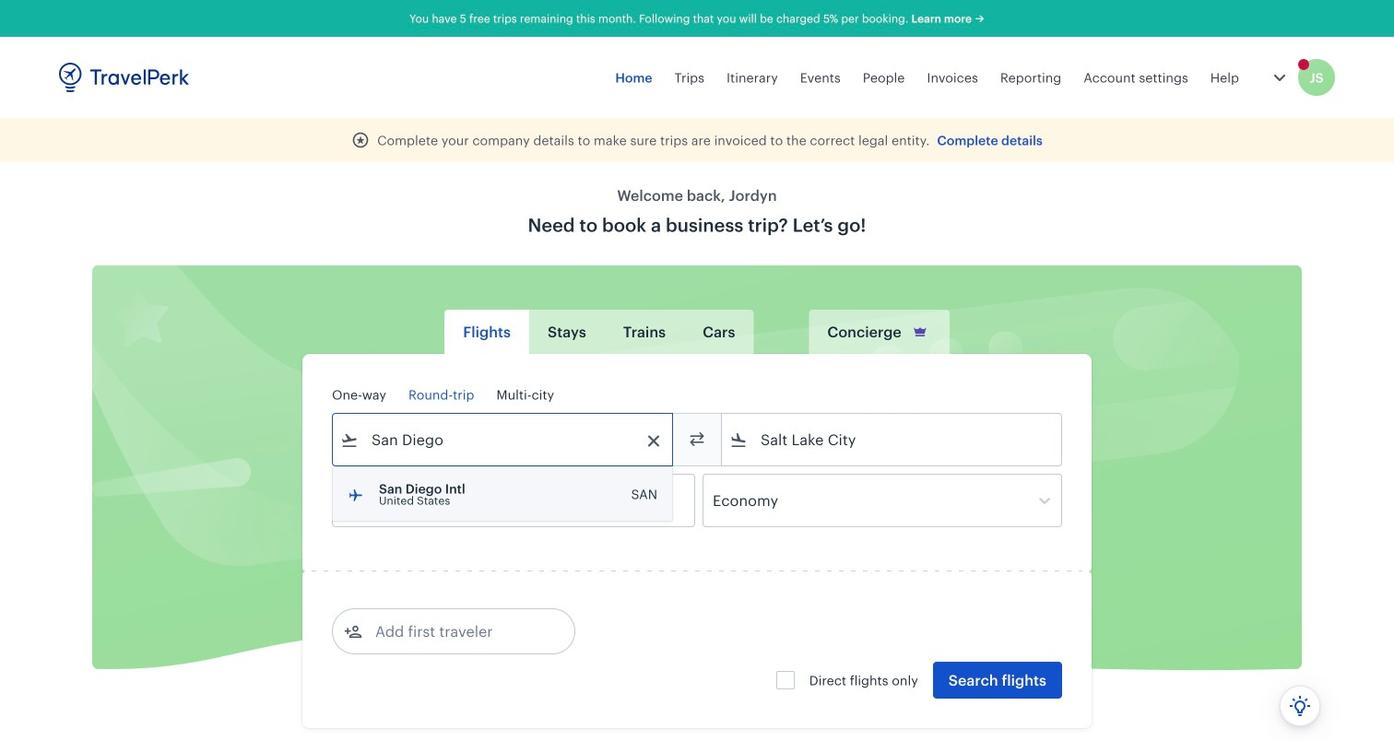 Task type: locate. For each thing, give the bounding box(es) containing it.
Return text field
[[468, 475, 564, 527]]

Add first traveler search field
[[362, 617, 554, 647]]

Depart text field
[[359, 475, 455, 527]]

To search field
[[748, 425, 1038, 455]]



Task type: vqa. For each thing, say whether or not it's contained in the screenshot.
"Depart" text field
yes



Task type: describe. For each thing, give the bounding box(es) containing it.
From search field
[[359, 425, 648, 455]]



